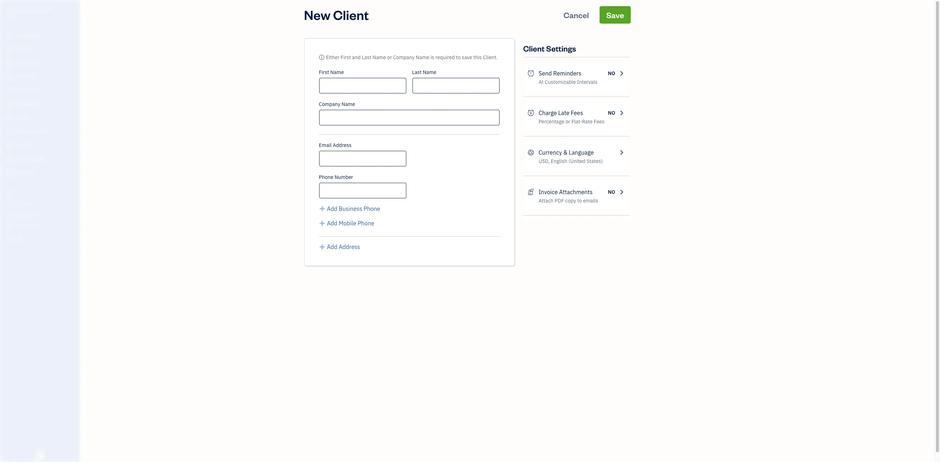 Task type: locate. For each thing, give the bounding box(es) containing it.
first left and
[[341, 54, 351, 61]]

expense image
[[5, 101, 13, 108]]

1 vertical spatial client
[[523, 43, 545, 53]]

phone for add business phone
[[364, 205, 380, 212]]

phone left number
[[319, 174, 333, 180]]

0 horizontal spatial last
[[362, 54, 371, 61]]

add left mobile
[[327, 220, 337, 227]]

primary image
[[319, 54, 325, 61]]

0 vertical spatial no
[[608, 70, 615, 77]]

0 vertical spatial client
[[333, 6, 369, 23]]

2 no from the top
[[608, 110, 615, 116]]

add
[[327, 205, 337, 212], [327, 220, 337, 227], [327, 243, 337, 250]]

first name
[[319, 69, 344, 76]]

Email Address text field
[[319, 151, 406, 167]]

number
[[335, 174, 353, 180]]

0 vertical spatial to
[[456, 54, 461, 61]]

1 vertical spatial add
[[327, 220, 337, 227]]

Company Name text field
[[319, 110, 500, 126]]

add down add mobile phone button at the top left of the page
[[327, 243, 337, 250]]

estimate image
[[5, 59, 13, 66]]

name for company name
[[342, 101, 355, 107]]

invoice image
[[5, 73, 13, 80]]

2 add from the top
[[327, 220, 337, 227]]

1 vertical spatial last
[[412, 69, 422, 76]]

fees up flat-
[[571, 109, 583, 117]]

1 vertical spatial plus image
[[319, 242, 326, 251]]

phone right mobile
[[358, 220, 374, 227]]

or
[[387, 54, 392, 61], [566, 118, 570, 125]]

client settings
[[523, 43, 576, 53]]

project image
[[5, 114, 13, 122]]

save
[[462, 54, 472, 61]]

to left save
[[456, 54, 461, 61]]

last right and
[[362, 54, 371, 61]]

0 horizontal spatial to
[[456, 54, 461, 61]]

add right plus icon
[[327, 205, 337, 212]]

apps image
[[5, 188, 78, 194]]

1 vertical spatial or
[[566, 118, 570, 125]]

no for send reminders
[[608, 70, 615, 77]]

charge
[[539, 109, 557, 117]]

name down "either"
[[330, 69, 344, 76]]

plus image left add address
[[319, 242, 326, 251]]

1 vertical spatial company
[[393, 54, 415, 61]]

2 vertical spatial no
[[608, 189, 615, 195]]

at customizable intervals
[[539, 79, 598, 85]]

0 vertical spatial fees
[[571, 109, 583, 117]]

2 vertical spatial company
[[319, 101, 340, 107]]

first
[[341, 54, 351, 61], [319, 69, 329, 76]]

no for charge late fees
[[608, 110, 615, 116]]

send
[[539, 70, 552, 77]]

add address
[[327, 243, 360, 250]]

team members image
[[5, 200, 78, 205]]

0 horizontal spatial or
[[387, 54, 392, 61]]

name down first name "text box"
[[342, 101, 355, 107]]

to right copy
[[577, 197, 582, 204]]

1 vertical spatial chevronright image
[[618, 148, 625, 157]]

plus image for add address
[[319, 242, 326, 251]]

address right email
[[333, 142, 352, 148]]

language
[[569, 149, 594, 156]]

add for add address
[[327, 243, 337, 250]]

0 vertical spatial first
[[341, 54, 351, 61]]

add inside add mobile phone button
[[327, 220, 337, 227]]

1 vertical spatial no
[[608, 110, 615, 116]]

cancel
[[564, 10, 589, 20]]

plus image
[[319, 219, 326, 228], [319, 242, 326, 251]]

address inside button
[[339, 243, 360, 250]]

3 chevronright image from the top
[[618, 188, 625, 196]]

1 horizontal spatial to
[[577, 197, 582, 204]]

1 no from the top
[[608, 70, 615, 77]]

0 vertical spatial chevronright image
[[618, 69, 625, 78]]

client up 'latereminders' image in the right top of the page
[[523, 43, 545, 53]]

1 horizontal spatial last
[[412, 69, 422, 76]]

0 vertical spatial add
[[327, 205, 337, 212]]

company
[[26, 7, 51, 14], [393, 54, 415, 61], [319, 101, 340, 107]]

last down either first and last name or company name is required to save this client.
[[412, 69, 422, 76]]

1 vertical spatial to
[[577, 197, 582, 204]]

charge late fees
[[539, 109, 583, 117]]

and
[[352, 54, 361, 61]]

or left flat-
[[566, 118, 570, 125]]

phone number
[[319, 174, 353, 180]]

settings image
[[5, 235, 78, 240]]

1 vertical spatial phone
[[364, 205, 380, 212]]

2 vertical spatial add
[[327, 243, 337, 250]]

1 vertical spatial fees
[[594, 118, 605, 125]]

add inside add business phone button
[[327, 205, 337, 212]]

client
[[333, 6, 369, 23], [523, 43, 545, 53]]

fees right rate
[[594, 118, 605, 125]]

2 vertical spatial phone
[[358, 220, 374, 227]]

add for add business phone
[[327, 205, 337, 212]]

1 chevronright image from the top
[[618, 69, 625, 78]]

maria's
[[6, 7, 25, 14]]

attachments
[[559, 188, 593, 196]]

phone for add mobile phone
[[358, 220, 374, 227]]

to
[[456, 54, 461, 61], [577, 197, 582, 204]]

phone down phone number text box
[[364, 205, 380, 212]]

name
[[373, 54, 386, 61], [416, 54, 429, 61], [330, 69, 344, 76], [423, 69, 436, 76], [342, 101, 355, 107]]

or right and
[[387, 54, 392, 61]]

address down add mobile phone
[[339, 243, 360, 250]]

dashboard image
[[5, 32, 13, 39]]

3 add from the top
[[327, 243, 337, 250]]

0 vertical spatial address
[[333, 142, 352, 148]]

(united
[[569, 158, 585, 164]]

save
[[606, 10, 624, 20]]

bank connections image
[[5, 223, 78, 229]]

client right new
[[333, 6, 369, 23]]

2 plus image from the top
[[319, 242, 326, 251]]

attach
[[539, 197, 554, 204]]

settings
[[546, 43, 576, 53]]

last
[[362, 54, 371, 61], [412, 69, 422, 76]]

mobile
[[339, 220, 356, 227]]

1 vertical spatial first
[[319, 69, 329, 76]]

0 vertical spatial company
[[26, 7, 51, 14]]

1 add from the top
[[327, 205, 337, 212]]

no
[[608, 70, 615, 77], [608, 110, 615, 116], [608, 189, 615, 195]]

chevronright image
[[618, 69, 625, 78], [618, 148, 625, 157], [618, 188, 625, 196]]

0 vertical spatial or
[[387, 54, 392, 61]]

name down is
[[423, 69, 436, 76]]

owner
[[6, 15, 19, 20]]

0 horizontal spatial first
[[319, 69, 329, 76]]

fees
[[571, 109, 583, 117], [594, 118, 605, 125]]

phone
[[319, 174, 333, 180], [364, 205, 380, 212], [358, 220, 374, 227]]

add inside 'add address' button
[[327, 243, 337, 250]]

plus image down plus icon
[[319, 219, 326, 228]]

0 horizontal spatial company
[[26, 7, 51, 14]]

usd, english (united states)
[[539, 158, 603, 164]]

last name
[[412, 69, 436, 76]]

usd,
[[539, 158, 550, 164]]

address
[[333, 142, 352, 148], [339, 243, 360, 250]]

company right maria's
[[26, 7, 51, 14]]

0 vertical spatial plus image
[[319, 219, 326, 228]]

main element
[[0, 0, 98, 462]]

2 vertical spatial chevronright image
[[618, 188, 625, 196]]

first down 'primary' image
[[319, 69, 329, 76]]

Last Name text field
[[412, 78, 500, 94]]

client image
[[5, 45, 13, 53]]

company up last name
[[393, 54, 415, 61]]

1 plus image from the top
[[319, 219, 326, 228]]

money image
[[5, 142, 13, 149]]

add business phone button
[[319, 204, 380, 213]]

company down first name
[[319, 101, 340, 107]]

1 horizontal spatial fees
[[594, 118, 605, 125]]

invoices image
[[528, 188, 534, 196]]

3 no from the top
[[608, 189, 615, 195]]

chevronright image
[[618, 109, 625, 117]]

1 vertical spatial address
[[339, 243, 360, 250]]



Task type: describe. For each thing, give the bounding box(es) containing it.
1 horizontal spatial or
[[566, 118, 570, 125]]

new client
[[304, 6, 369, 23]]

add address button
[[319, 242, 360, 251]]

intervals
[[577, 79, 598, 85]]

0 vertical spatial last
[[362, 54, 371, 61]]

flat-
[[572, 118, 582, 125]]

is
[[431, 54, 434, 61]]

name left is
[[416, 54, 429, 61]]

rate
[[582, 118, 593, 125]]

copy
[[565, 197, 576, 204]]

either first and last name or company name is required to save this client.
[[326, 54, 498, 61]]

no for invoice attachments
[[608, 189, 615, 195]]

either
[[326, 54, 340, 61]]

add mobile phone button
[[319, 219, 374, 228]]

timer image
[[5, 128, 13, 135]]

payment image
[[5, 87, 13, 94]]

name for last name
[[423, 69, 436, 76]]

states)
[[587, 158, 603, 164]]

customizable
[[545, 79, 576, 85]]

currencyandlanguage image
[[528, 148, 534, 157]]

percentage
[[539, 118, 564, 125]]

0 vertical spatial phone
[[319, 174, 333, 180]]

&
[[563, 149, 568, 156]]

emails
[[583, 197, 598, 204]]

email address
[[319, 142, 352, 148]]

late
[[558, 109, 569, 117]]

add for add mobile phone
[[327, 220, 337, 227]]

latereminders image
[[528, 69, 534, 78]]

client.
[[483, 54, 498, 61]]

email
[[319, 142, 332, 148]]

2 horizontal spatial company
[[393, 54, 415, 61]]

at
[[539, 79, 544, 85]]

chevronright image for send reminders
[[618, 69, 625, 78]]

business
[[339, 205, 362, 212]]

company name
[[319, 101, 355, 107]]

send reminders
[[539, 70, 581, 77]]

save button
[[600, 6, 631, 24]]

name for first name
[[330, 69, 344, 76]]

freshbooks image
[[34, 451, 46, 459]]

currency
[[539, 149, 562, 156]]

plus image for add mobile phone
[[319, 219, 326, 228]]

english
[[551, 158, 567, 164]]

latefees image
[[528, 109, 534, 117]]

this
[[473, 54, 482, 61]]

chart image
[[5, 156, 13, 163]]

chevronright image for invoice attachments
[[618, 188, 625, 196]]

address for add address
[[339, 243, 360, 250]]

currency & language
[[539, 149, 594, 156]]

maria's company owner
[[6, 7, 51, 20]]

new
[[304, 6, 331, 23]]

First Name text field
[[319, 78, 406, 94]]

company inside maria's company owner
[[26, 7, 51, 14]]

name right and
[[373, 54, 386, 61]]

add mobile phone
[[327, 220, 374, 227]]

invoice
[[539, 188, 558, 196]]

add business phone
[[327, 205, 380, 212]]

attach pdf copy to emails
[[539, 197, 598, 204]]

pdf
[[555, 197, 564, 204]]

percentage or flat-rate fees
[[539, 118, 605, 125]]

1 horizontal spatial client
[[523, 43, 545, 53]]

0 horizontal spatial fees
[[571, 109, 583, 117]]

2 chevronright image from the top
[[618, 148, 625, 157]]

required
[[436, 54, 455, 61]]

1 horizontal spatial first
[[341, 54, 351, 61]]

invoice attachments
[[539, 188, 593, 196]]

reminders
[[553, 70, 581, 77]]

report image
[[5, 170, 13, 177]]

address for email address
[[333, 142, 352, 148]]

items and services image
[[5, 211, 78, 217]]

Phone Number text field
[[319, 183, 406, 199]]

0 horizontal spatial client
[[333, 6, 369, 23]]

cancel button
[[557, 6, 596, 24]]

1 horizontal spatial company
[[319, 101, 340, 107]]

plus image
[[319, 204, 326, 213]]



Task type: vqa. For each thing, say whether or not it's contained in the screenshot.
chevron large down Icon corresponding to Payments
no



